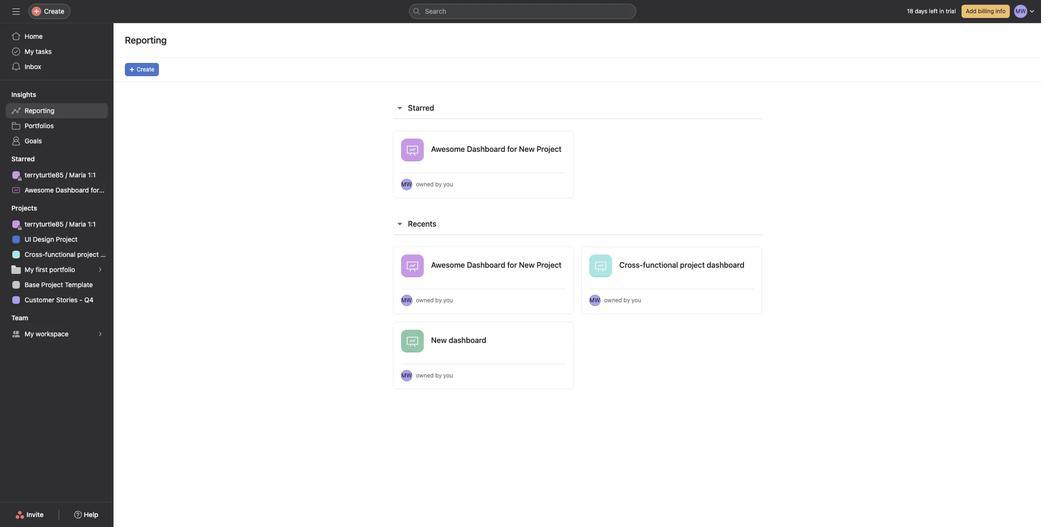 Task type: vqa. For each thing, say whether or not it's contained in the screenshot.
THE TEMPLATE
yes



Task type: describe. For each thing, give the bounding box(es) containing it.
team
[[11, 314, 28, 322]]

add billing info button
[[962, 5, 1011, 18]]

projects element
[[0, 200, 114, 310]]

goals
[[25, 137, 42, 145]]

1 horizontal spatial reporting
[[125, 35, 167, 45]]

awesome dashboard for new project link
[[6, 183, 138, 198]]

2 new project from the top
[[519, 261, 562, 269]]

terryturtle85 / maria 1:1 for design
[[25, 220, 96, 228]]

insights button
[[0, 90, 36, 99]]

new
[[101, 186, 115, 194]]

collapse task list for the section recents image
[[396, 220, 404, 228]]

1:1 for project
[[88, 220, 96, 228]]

billing
[[979, 8, 995, 15]]

search button
[[409, 4, 636, 19]]

info
[[996, 8, 1006, 15]]

projects button
[[0, 204, 37, 213]]

18
[[908, 8, 914, 15]]

add billing info
[[967, 8, 1006, 15]]

help button
[[68, 506, 105, 524]]

recents
[[408, 220, 437, 228]]

starred button
[[0, 154, 35, 164]]

base
[[25, 281, 40, 289]]

2 vertical spatial for
[[508, 261, 517, 269]]

new dashboard
[[431, 336, 487, 345]]

cross- for cross-functional project plan
[[25, 250, 45, 258]]

starred element
[[0, 151, 138, 200]]

awesome dashboard for new project
[[25, 186, 138, 194]]

terryturtle85 / maria 1:1 link for design
[[6, 217, 108, 232]]

create button
[[125, 63, 159, 76]]

project
[[77, 250, 99, 258]]

portfolio
[[49, 266, 75, 274]]

ui design project
[[25, 235, 78, 243]]

2 vertical spatial awesome
[[431, 261, 465, 269]]

2 vertical spatial project
[[41, 281, 63, 289]]

1 new project from the top
[[519, 145, 562, 153]]

customer stories - q4 link
[[6, 293, 108, 308]]

create inside dropdown button
[[44, 7, 64, 15]]

18 days left in trial
[[908, 8, 957, 15]]

for inside starred element
[[91, 186, 99, 194]]

base project template
[[25, 281, 93, 289]]

project inside starred element
[[116, 186, 138, 194]]

global element
[[0, 23, 114, 80]]

search list box
[[409, 4, 636, 19]]

inbox link
[[6, 59, 108, 74]]

/ for dashboard
[[65, 171, 67, 179]]

search
[[425, 7, 447, 15]]

0 vertical spatial for
[[508, 145, 517, 153]]

my for my tasks
[[25, 47, 34, 55]]

portfolios
[[25, 122, 54, 130]]

my tasks link
[[6, 44, 108, 59]]

insights
[[11, 90, 36, 98]]

starred inside 'dropdown button'
[[11, 155, 35, 163]]

1 vertical spatial project
[[56, 235, 78, 243]]

terryturtle85 for design
[[25, 220, 64, 228]]

team button
[[0, 313, 28, 323]]

insights element
[[0, 86, 114, 151]]

q4
[[84, 296, 94, 304]]

goals link
[[6, 133, 108, 149]]

dashboard inside starred element
[[56, 186, 89, 194]]

plan
[[101, 250, 114, 258]]

add
[[967, 8, 977, 15]]

collapse task list for the section starred image
[[396, 104, 404, 112]]

in
[[940, 8, 945, 15]]

invite
[[27, 511, 44, 519]]



Task type: locate. For each thing, give the bounding box(es) containing it.
first
[[36, 266, 48, 274]]

help
[[84, 511, 98, 519]]

teams element
[[0, 310, 114, 344]]

my first portfolio link
[[6, 262, 108, 277]]

my for my workspace
[[25, 330, 34, 338]]

1 vertical spatial starred
[[11, 155, 35, 163]]

terryturtle85 / maria 1:1 link for dashboard
[[6, 168, 108, 183]]

my
[[25, 47, 34, 55], [25, 266, 34, 274], [25, 330, 34, 338]]

0 vertical spatial functional
[[45, 250, 75, 258]]

0 vertical spatial my
[[25, 47, 34, 55]]

/
[[65, 171, 67, 179], [65, 220, 67, 228]]

my for my first portfolio
[[25, 266, 34, 274]]

show options image
[[557, 140, 564, 148], [557, 256, 564, 264], [745, 256, 753, 264]]

1:1 inside projects element
[[88, 220, 96, 228]]

terryturtle85 up design
[[25, 220, 64, 228]]

stories
[[56, 296, 78, 304]]

0 vertical spatial reporting
[[125, 35, 167, 45]]

0 horizontal spatial starred
[[11, 155, 35, 163]]

cross-functional project dashboard
[[620, 261, 745, 269]]

create
[[44, 7, 64, 15], [137, 66, 155, 73]]

days
[[916, 8, 928, 15]]

maria for for
[[69, 171, 86, 179]]

1 vertical spatial terryturtle85 / maria 1:1 link
[[6, 217, 108, 232]]

my inside "link"
[[25, 330, 34, 338]]

awesome inside starred element
[[25, 186, 54, 194]]

ui
[[25, 235, 31, 243]]

1 vertical spatial maria
[[69, 220, 86, 228]]

0 vertical spatial /
[[65, 171, 67, 179]]

ui design project link
[[6, 232, 108, 247]]

awesome
[[431, 145, 465, 153], [25, 186, 54, 194], [431, 261, 465, 269]]

report image
[[407, 144, 418, 156], [407, 260, 418, 272], [595, 260, 607, 272], [407, 336, 418, 347]]

1:1
[[88, 171, 96, 179], [88, 220, 96, 228]]

reporting
[[125, 35, 167, 45], [25, 107, 54, 115]]

2 terryturtle85 / maria 1:1 link from the top
[[6, 217, 108, 232]]

0 vertical spatial cross-
[[25, 250, 45, 258]]

1 terryturtle85 / maria 1:1 from the top
[[25, 171, 96, 179]]

terryturtle85 / maria 1:1 link up awesome dashboard for new project
[[6, 168, 108, 183]]

maria inside starred element
[[69, 171, 86, 179]]

2 my from the top
[[25, 266, 34, 274]]

2 vertical spatial dashboard
[[467, 261, 506, 269]]

cross-functional project plan link
[[6, 247, 114, 262]]

starred down the goals
[[11, 155, 35, 163]]

see details, my workspace image
[[98, 331, 103, 337]]

2 1:1 from the top
[[88, 220, 96, 228]]

functional for project
[[45, 250, 75, 258]]

1 terryturtle85 from the top
[[25, 171, 64, 179]]

create inside popup button
[[137, 66, 155, 73]]

1 / from the top
[[65, 171, 67, 179]]

by
[[436, 181, 442, 188], [436, 297, 442, 304], [624, 297, 630, 304], [436, 372, 442, 379]]

1:1 up awesome dashboard for new project
[[88, 171, 96, 179]]

home
[[25, 32, 43, 40]]

my workspace
[[25, 330, 69, 338]]

2 terryturtle85 from the top
[[25, 220, 64, 228]]

template
[[65, 281, 93, 289]]

cross-functional project plan
[[25, 250, 114, 258]]

1 awesome dashboard for new project from the top
[[431, 145, 562, 153]]

my workspace link
[[6, 327, 108, 342]]

my tasks
[[25, 47, 52, 55]]

home link
[[6, 29, 108, 44]]

design
[[33, 235, 54, 243]]

maria
[[69, 171, 86, 179], [69, 220, 86, 228]]

2 / from the top
[[65, 220, 67, 228]]

/ inside projects element
[[65, 220, 67, 228]]

/ up the "awesome dashboard for new project" link
[[65, 171, 67, 179]]

my left tasks
[[25, 47, 34, 55]]

/ inside starred element
[[65, 171, 67, 179]]

0 horizontal spatial cross-
[[25, 250, 45, 258]]

0 vertical spatial 1:1
[[88, 171, 96, 179]]

see details, my first portfolio image
[[98, 267, 103, 273]]

1:1 inside starred element
[[88, 171, 96, 179]]

maria up awesome dashboard for new project
[[69, 171, 86, 179]]

cross- inside cross-functional project plan link
[[25, 250, 45, 258]]

hide sidebar image
[[12, 8, 20, 15]]

0 vertical spatial dashboard
[[467, 145, 506, 153]]

/ for design
[[65, 220, 67, 228]]

reporting up create popup button
[[125, 35, 167, 45]]

terryturtle85
[[25, 171, 64, 179], [25, 220, 64, 228]]

1 vertical spatial awesome
[[25, 186, 54, 194]]

0 horizontal spatial reporting
[[25, 107, 54, 115]]

projects
[[11, 204, 37, 212]]

terryturtle85 / maria 1:1 link
[[6, 168, 108, 183], [6, 217, 108, 232]]

1 my from the top
[[25, 47, 34, 55]]

1 vertical spatial new project
[[519, 261, 562, 269]]

project
[[116, 186, 138, 194], [56, 235, 78, 243], [41, 281, 63, 289]]

1 1:1 from the top
[[88, 171, 96, 179]]

1 vertical spatial reporting
[[25, 107, 54, 115]]

terryturtle85 / maria 1:1 inside projects element
[[25, 220, 96, 228]]

maria for project
[[69, 220, 86, 228]]

/ up the ui design project link
[[65, 220, 67, 228]]

1:1 up project
[[88, 220, 96, 228]]

1 vertical spatial terryturtle85 / maria 1:1
[[25, 220, 96, 228]]

terryturtle85 / maria 1:1 up the ui design project link
[[25, 220, 96, 228]]

project right new
[[116, 186, 138, 194]]

1 vertical spatial my
[[25, 266, 34, 274]]

my left "first"
[[25, 266, 34, 274]]

0 vertical spatial terryturtle85
[[25, 171, 64, 179]]

-
[[79, 296, 82, 304]]

portfolios link
[[6, 118, 108, 133]]

1 terryturtle85 / maria 1:1 link from the top
[[6, 168, 108, 183]]

workspace
[[36, 330, 69, 338]]

cross-
[[25, 250, 45, 258], [620, 261, 644, 269]]

owned by you
[[416, 181, 453, 188], [416, 297, 453, 304], [605, 297, 642, 304], [416, 372, 453, 379]]

trial
[[946, 8, 957, 15]]

project dashboard
[[681, 261, 745, 269]]

my inside global element
[[25, 47, 34, 55]]

starred
[[408, 104, 435, 112], [11, 155, 35, 163]]

1 maria from the top
[[69, 171, 86, 179]]

0 vertical spatial maria
[[69, 171, 86, 179]]

starred right collapse task list for the section starred icon
[[408, 104, 435, 112]]

0 vertical spatial terryturtle85 / maria 1:1
[[25, 171, 96, 179]]

1 horizontal spatial starred
[[408, 104, 435, 112]]

terryturtle85 inside starred element
[[25, 171, 64, 179]]

functional
[[45, 250, 75, 258], [644, 261, 679, 269]]

terryturtle85 down "starred" 'dropdown button'
[[25, 171, 64, 179]]

0 vertical spatial project
[[116, 186, 138, 194]]

create button
[[28, 4, 71, 19]]

1 vertical spatial create
[[137, 66, 155, 73]]

3 my from the top
[[25, 330, 34, 338]]

awesome dashboard for new project
[[431, 145, 562, 153], [431, 261, 562, 269]]

customer stories - q4
[[25, 296, 94, 304]]

my first portfolio
[[25, 266, 75, 274]]

2 awesome dashboard for new project from the top
[[431, 261, 562, 269]]

terryturtle85 / maria 1:1
[[25, 171, 96, 179], [25, 220, 96, 228]]

dashboard
[[467, 145, 506, 153], [56, 186, 89, 194], [467, 261, 506, 269]]

1 vertical spatial functional
[[644, 261, 679, 269]]

0 vertical spatial starred
[[408, 104, 435, 112]]

0 vertical spatial awesome dashboard for new project
[[431, 145, 562, 153]]

new project
[[519, 145, 562, 153], [519, 261, 562, 269]]

reporting inside insights element
[[25, 107, 54, 115]]

2 maria from the top
[[69, 220, 86, 228]]

1 vertical spatial dashboard
[[56, 186, 89, 194]]

tasks
[[36, 47, 52, 55]]

1 horizontal spatial functional
[[644, 261, 679, 269]]

0 vertical spatial awesome
[[431, 145, 465, 153]]

terryturtle85 / maria 1:1 up the "awesome dashboard for new project" link
[[25, 171, 96, 179]]

for
[[508, 145, 517, 153], [91, 186, 99, 194], [508, 261, 517, 269]]

1 vertical spatial cross-
[[620, 261, 644, 269]]

1 vertical spatial 1:1
[[88, 220, 96, 228]]

my down team
[[25, 330, 34, 338]]

terryturtle85 for dashboard
[[25, 171, 64, 179]]

1:1 for for
[[88, 171, 96, 179]]

base project template link
[[6, 277, 108, 293]]

terryturtle85 / maria 1:1 inside starred element
[[25, 171, 96, 179]]

0 vertical spatial create
[[44, 7, 64, 15]]

terryturtle85 / maria 1:1 link up ui design project
[[6, 217, 108, 232]]

terryturtle85 inside projects element
[[25, 220, 64, 228]]

0 vertical spatial terryturtle85 / maria 1:1 link
[[6, 168, 108, 183]]

cross- for cross-functional project dashboard
[[620, 261, 644, 269]]

1 vertical spatial terryturtle85
[[25, 220, 64, 228]]

reporting link
[[6, 103, 108, 118]]

customer
[[25, 296, 54, 304]]

1 vertical spatial awesome dashboard for new project
[[431, 261, 562, 269]]

invite button
[[9, 506, 50, 524]]

project down my first portfolio
[[41, 281, 63, 289]]

1 horizontal spatial create
[[137, 66, 155, 73]]

reporting up portfolios
[[25, 107, 54, 115]]

1 vertical spatial /
[[65, 220, 67, 228]]

maria up the ui design project link
[[69, 220, 86, 228]]

1 vertical spatial for
[[91, 186, 99, 194]]

maria inside projects element
[[69, 220, 86, 228]]

functional inside projects element
[[45, 250, 75, 258]]

mw
[[402, 181, 412, 188], [402, 297, 412, 304], [590, 297, 600, 304], [402, 372, 412, 379]]

owned
[[416, 181, 434, 188], [416, 297, 434, 304], [605, 297, 622, 304], [416, 372, 434, 379]]

2 vertical spatial my
[[25, 330, 34, 338]]

project up cross-functional project plan
[[56, 235, 78, 243]]

0 horizontal spatial functional
[[45, 250, 75, 258]]

0 vertical spatial new project
[[519, 145, 562, 153]]

functional for project dashboard
[[644, 261, 679, 269]]

you
[[444, 181, 453, 188], [444, 297, 453, 304], [632, 297, 642, 304], [444, 372, 453, 379]]

terryturtle85 / maria 1:1 for dashboard
[[25, 171, 96, 179]]

left
[[930, 8, 939, 15]]

1 horizontal spatial cross-
[[620, 261, 644, 269]]

inbox
[[25, 62, 41, 71]]

my inside projects element
[[25, 266, 34, 274]]

2 terryturtle85 / maria 1:1 from the top
[[25, 220, 96, 228]]

0 horizontal spatial create
[[44, 7, 64, 15]]



